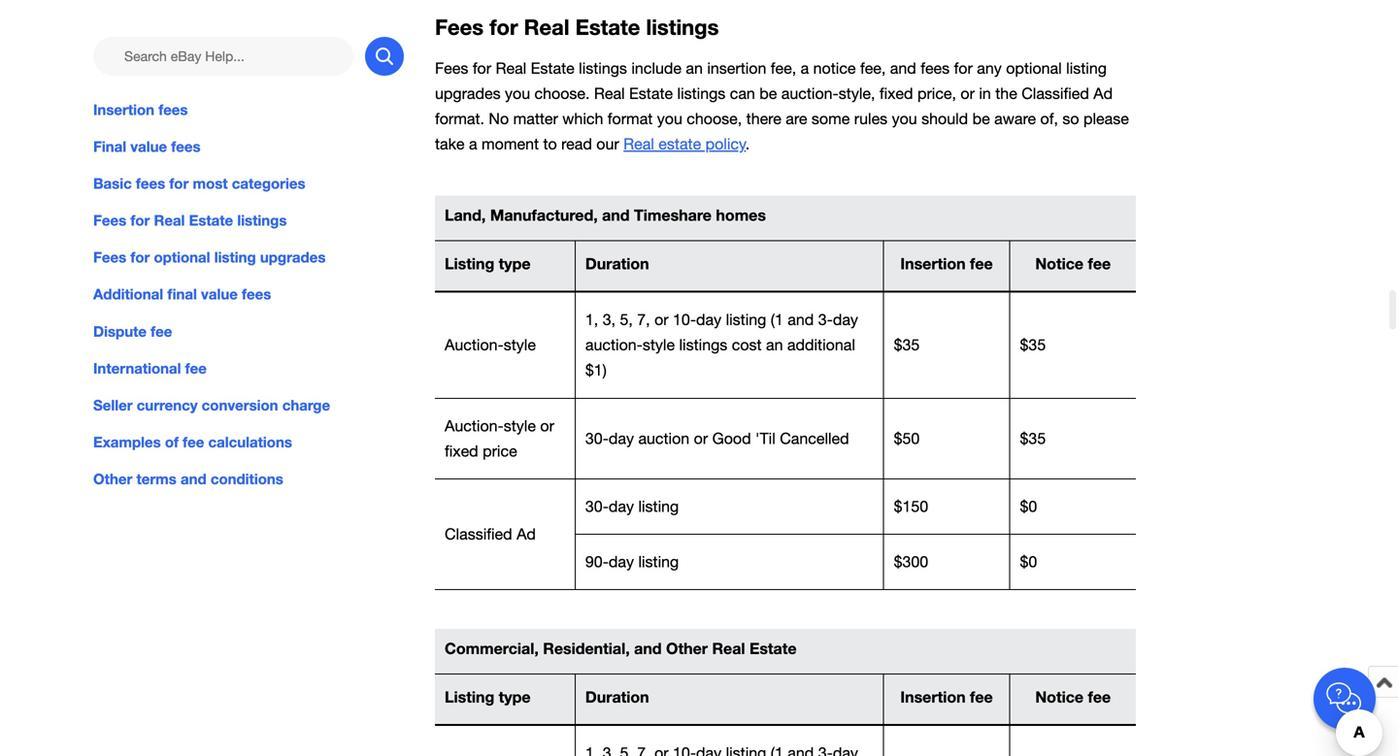 Task type: describe. For each thing, give the bounding box(es) containing it.
duration for residential,
[[585, 688, 649, 706]]

estate
[[659, 135, 701, 153]]

and for land, manufactured, and timeshare homes
[[602, 206, 630, 224]]

listings up choose,
[[677, 84, 726, 102]]

format
[[608, 110, 653, 128]]

basic fees for most categories link
[[93, 173, 404, 194]]

0 horizontal spatial value
[[130, 138, 167, 155]]

90-day listing
[[585, 553, 679, 571]]

some
[[812, 110, 850, 128]]

fees for real estate listings include an insertion fee, a notice fee, and fees for any optional listing upgrades you choose. real estate listings can be auction-style, fixed price, or in the classified ad format. no matter which format you choose, there are some rules you should be aware of, so please take a moment to read our
[[435, 59, 1129, 153]]

fees for optional listing upgrades link
[[93, 247, 404, 268]]

other terms and conditions
[[93, 470, 283, 488]]

auction-style
[[445, 336, 536, 354]]

style inside 1, 3, 5, 7, or 10-day listing (1 and 3-day auction-style listings cost an additional $1)
[[643, 336, 675, 354]]

read
[[561, 135, 592, 153]]

notice fee for land, manufactured, and timeshare homes
[[1035, 254, 1111, 273]]

seller
[[93, 397, 133, 414]]

should
[[922, 110, 968, 128]]

$300
[[894, 553, 928, 571]]

homes
[[716, 206, 766, 224]]

any
[[977, 59, 1002, 77]]

$50
[[894, 430, 920, 447]]

other terms and conditions link
[[93, 468, 404, 490]]

seller currency conversion charge link
[[93, 395, 404, 416]]

commercial, residential, and other real estate
[[445, 639, 797, 658]]

in
[[979, 84, 991, 102]]

$35 for $50
[[1020, 430, 1046, 447]]

30- for 30-day auction or good 'til cancelled
[[585, 430, 609, 447]]

listings inside 1, 3, 5, 7, or 10-day listing (1 and 3-day auction-style listings cost an additional $1)
[[679, 336, 728, 354]]

manufactured,
[[490, 206, 598, 224]]

conversion
[[202, 397, 278, 414]]

type for manufactured,
[[499, 254, 531, 273]]

seller currency conversion charge
[[93, 397, 330, 414]]

auction-style or fixed price
[[445, 417, 554, 460]]

listing type for commercial,
[[445, 688, 531, 706]]

additional
[[93, 286, 163, 303]]

style for 30-
[[504, 417, 536, 435]]

auction
[[638, 430, 690, 447]]

land, manufactured, and timeshare homes
[[445, 206, 766, 224]]

30- for 30-day listing
[[585, 498, 609, 516]]

0 vertical spatial other
[[93, 470, 132, 488]]

day for 30-day listing
[[609, 498, 634, 516]]

and inside fees for real estate listings include an insertion fee, a notice fee, and fees for any optional listing upgrades you choose. real estate listings can be auction-style, fixed price, or in the classified ad format. no matter which format you choose, there are some rules you should be aware of, so please take a moment to read our
[[890, 59, 916, 77]]

listing type for land,
[[445, 254, 531, 273]]

include
[[631, 59, 682, 77]]

fees up basic fees for most categories
[[171, 138, 201, 155]]

fees for optional listing upgrades
[[93, 249, 326, 266]]

international fee link
[[93, 358, 404, 379]]

listing down the fees for real estate listings link
[[214, 249, 256, 266]]

(1
[[771, 311, 783, 329]]

to
[[543, 135, 557, 153]]

listings down categories
[[237, 212, 287, 229]]

final value fees
[[93, 138, 201, 155]]

upgrades inside fees for real estate listings include an insertion fee, a notice fee, and fees for any optional listing upgrades you choose. real estate listings can be auction-style, fixed price, or in the classified ad format. no matter which format you choose, there are some rules you should be aware of, so please take a moment to read our
[[435, 84, 501, 102]]

fees down final value fees
[[136, 175, 165, 192]]

0 horizontal spatial be
[[760, 84, 777, 102]]

or inside auction-style or fixed price
[[540, 417, 554, 435]]

additional
[[787, 336, 855, 354]]

fixed inside fees for real estate listings include an insertion fee, a notice fee, and fees for any optional listing upgrades you choose. real estate listings can be auction-style, fixed price, or in the classified ad format. no matter which format you choose, there are some rules you should be aware of, so please take a moment to read our
[[880, 84, 913, 102]]

most
[[193, 175, 228, 192]]

fees inside fees for real estate listings include an insertion fee, a notice fee, and fees for any optional listing upgrades you choose. real estate listings can be auction-style, fixed price, or in the classified ad format. no matter which format you choose, there are some rules you should be aware of, so please take a moment to read our
[[921, 59, 950, 77]]

basic fees for most categories
[[93, 175, 305, 192]]

listings up 'choose.'
[[579, 59, 627, 77]]

additional final value fees link
[[93, 284, 404, 305]]

land,
[[445, 206, 486, 224]]

0 horizontal spatial a
[[469, 135, 477, 153]]

$1)
[[585, 361, 607, 379]]

$150
[[894, 498, 928, 516]]

dispute
[[93, 323, 147, 340]]

real estate policy link
[[624, 135, 746, 153]]

90-
[[585, 553, 609, 571]]

examples
[[93, 433, 161, 451]]

dispute fee
[[93, 323, 172, 340]]

matter
[[513, 110, 558, 128]]

can
[[730, 84, 755, 102]]

5,
[[620, 311, 633, 329]]

categories
[[232, 175, 305, 192]]

basic
[[93, 175, 132, 192]]

day for 90-day listing
[[609, 553, 634, 571]]

insertion fees
[[93, 101, 188, 118]]

insertion fees link
[[93, 99, 404, 120]]

listing inside 1, 3, 5, 7, or 10-day listing (1 and 3-day auction-style listings cost an additional $1)
[[726, 311, 766, 329]]

final
[[93, 138, 126, 155]]

no
[[489, 110, 509, 128]]

'til
[[755, 430, 776, 447]]

of
[[165, 433, 179, 451]]

Search eBay Help... text field
[[93, 37, 353, 76]]

price,
[[918, 84, 956, 102]]

2 $0 from the top
[[1020, 553, 1037, 571]]

final value fees link
[[93, 136, 404, 157]]

international
[[93, 360, 181, 377]]

the
[[995, 84, 1017, 102]]

0 vertical spatial fees for real estate listings
[[435, 14, 719, 40]]

rules
[[854, 110, 888, 128]]

calculations
[[208, 433, 292, 451]]

3-
[[818, 311, 833, 329]]

ad inside fees for real estate listings include an insertion fee, a notice fee, and fees for any optional listing upgrades you choose. real estate listings can be auction-style, fixed price, or in the classified ad format. no matter which format you choose, there are some rules you should be aware of, so please take a moment to read our
[[1094, 84, 1113, 102]]

classified ad
[[445, 525, 536, 543]]

listing down 30-day listing
[[638, 553, 679, 571]]

1 vertical spatial value
[[201, 286, 238, 303]]

real estate policy .
[[624, 135, 750, 153]]

are
[[786, 110, 807, 128]]

or inside fees for real estate listings include an insertion fee, a notice fee, and fees for any optional listing upgrades you choose. real estate listings can be auction-style, fixed price, or in the classified ad format. no matter which format you choose, there are some rules you should be aware of, so please take a moment to read our
[[961, 84, 975, 102]]

1,
[[585, 311, 598, 329]]

fees inside fees for real estate listings include an insertion fee, a notice fee, and fees for any optional listing upgrades you choose. real estate listings can be auction-style, fixed price, or in the classified ad format. no matter which format you choose, there are some rules you should be aware of, so please take a moment to read our
[[435, 59, 468, 77]]

listing inside fees for real estate listings include an insertion fee, a notice fee, and fees for any optional listing upgrades you choose. real estate listings can be auction-style, fixed price, or in the classified ad format. no matter which format you choose, there are some rules you should be aware of, so please take a moment to read our
[[1066, 59, 1107, 77]]

and for other terms and conditions
[[181, 470, 206, 488]]

1 vertical spatial ad
[[517, 525, 536, 543]]

auction- for auction-style
[[445, 336, 504, 354]]

10-
[[673, 311, 696, 329]]



Task type: locate. For each thing, give the bounding box(es) containing it.
0 horizontal spatial fee,
[[771, 59, 796, 77]]

fees
[[921, 59, 950, 77], [158, 101, 188, 118], [171, 138, 201, 155], [136, 175, 165, 192], [242, 286, 271, 303]]

notice fee for commercial, residential, and other real estate
[[1035, 688, 1111, 706]]

fees up price,
[[921, 59, 950, 77]]

listing up so at the right top of page
[[1066, 59, 1107, 77]]

1 vertical spatial auction-
[[445, 417, 504, 435]]

style up price
[[504, 417, 536, 435]]

0 vertical spatial classified
[[1022, 84, 1089, 102]]

fee,
[[771, 59, 796, 77], [860, 59, 886, 77]]

auction- up auction-style or fixed price
[[445, 336, 504, 354]]

listing type down 'commercial,'
[[445, 688, 531, 706]]

fees up final value fees
[[158, 101, 188, 118]]

choose,
[[687, 110, 742, 128]]

0 vertical spatial listing type
[[445, 254, 531, 273]]

0 horizontal spatial ad
[[517, 525, 536, 543]]

optional up the at the right top of page
[[1006, 59, 1062, 77]]

style for 1,
[[504, 336, 536, 354]]

0 vertical spatial listing
[[445, 254, 494, 273]]

you
[[505, 84, 530, 102], [657, 110, 682, 128], [892, 110, 917, 128]]

real inside the fees for real estate listings link
[[154, 212, 185, 229]]

2 listing type from the top
[[445, 688, 531, 706]]

price
[[483, 442, 517, 460]]

fees for real estate listings link
[[93, 210, 404, 231]]

2 30- from the top
[[585, 498, 609, 516]]

auction-
[[781, 84, 839, 102], [585, 336, 643, 354]]

a
[[801, 59, 809, 77], [469, 135, 477, 153]]

examples of fee calculations
[[93, 433, 292, 451]]

type for residential,
[[499, 688, 531, 706]]

day for 30-day auction or good 'til cancelled
[[609, 430, 634, 447]]

duration
[[585, 254, 649, 273], [585, 688, 649, 706]]

2 notice fee from the top
[[1035, 688, 1111, 706]]

insertion fee
[[900, 254, 993, 273], [900, 688, 993, 706]]

day down 30-day listing
[[609, 553, 634, 571]]

duration for manufactured,
[[585, 254, 649, 273]]

currency
[[137, 397, 198, 414]]

so
[[1063, 110, 1079, 128]]

day up 90-day listing
[[609, 498, 634, 516]]

or inside 1, 3, 5, 7, or 10-day listing (1 and 3-day auction-style listings cost an additional $1)
[[654, 311, 669, 329]]

a right the take
[[469, 135, 477, 153]]

0 vertical spatial $0
[[1020, 498, 1037, 516]]

fixed up rules
[[880, 84, 913, 102]]

style down 7,
[[643, 336, 675, 354]]

30-day auction or good 'til cancelled
[[585, 430, 849, 447]]

style,
[[839, 84, 875, 102]]

3,
[[603, 311, 616, 329]]

2 notice from the top
[[1035, 688, 1084, 706]]

optional
[[1006, 59, 1062, 77], [154, 249, 210, 266]]

0 vertical spatial notice
[[1035, 254, 1084, 273]]

moment
[[482, 135, 539, 153]]

which
[[562, 110, 603, 128]]

fee, right insertion
[[771, 59, 796, 77]]

terms
[[136, 470, 177, 488]]

and right residential,
[[634, 639, 662, 658]]

0 horizontal spatial an
[[686, 59, 703, 77]]

2 horizontal spatial you
[[892, 110, 917, 128]]

choose.
[[535, 84, 590, 102]]

insertion
[[707, 59, 766, 77]]

style up auction-style or fixed price
[[504, 336, 536, 354]]

classified up of,
[[1022, 84, 1089, 102]]

listing up 90-day listing
[[638, 498, 679, 516]]

1 vertical spatial upgrades
[[260, 249, 326, 266]]

notice fee
[[1035, 254, 1111, 273], [1035, 688, 1111, 706]]

1 vertical spatial other
[[666, 639, 708, 658]]

a left notice
[[801, 59, 809, 77]]

auction- inside fees for real estate listings include an insertion fee, a notice fee, and fees for any optional listing upgrades you choose. real estate listings can be auction-style, fixed price, or in the classified ad format. no matter which format you choose, there are some rules you should be aware of, so please take a moment to read our
[[781, 84, 839, 102]]

an down "(1"
[[766, 336, 783, 354]]

7,
[[637, 311, 650, 329]]

fee, up style,
[[860, 59, 886, 77]]

0 vertical spatial auction-
[[781, 84, 839, 102]]

style
[[504, 336, 536, 354], [643, 336, 675, 354], [504, 417, 536, 435]]

1 listing type from the top
[[445, 254, 531, 273]]

1 vertical spatial insertion fee
[[900, 688, 993, 706]]

listing type
[[445, 254, 531, 273], [445, 688, 531, 706]]

1 vertical spatial notice
[[1035, 688, 1084, 706]]

1 vertical spatial type
[[499, 688, 531, 706]]

0 horizontal spatial you
[[505, 84, 530, 102]]

auction- inside 1, 3, 5, 7, or 10-day listing (1 and 3-day auction-style listings cost an additional $1)
[[585, 336, 643, 354]]

1 listing from the top
[[445, 254, 494, 273]]

2 duration from the top
[[585, 688, 649, 706]]

1 30- from the top
[[585, 430, 609, 447]]

policy
[[706, 135, 746, 153]]

and inside other terms and conditions link
[[181, 470, 206, 488]]

cancelled
[[780, 430, 849, 447]]

listings up include
[[646, 14, 719, 40]]

$0
[[1020, 498, 1037, 516], [1020, 553, 1037, 571]]

fees for real estate listings down basic fees for most categories
[[93, 212, 287, 229]]

$35
[[894, 336, 920, 354], [1020, 336, 1046, 354], [1020, 430, 1046, 447]]

2 fee, from the left
[[860, 59, 886, 77]]

1 vertical spatial optional
[[154, 249, 210, 266]]

0 horizontal spatial optional
[[154, 249, 210, 266]]

0 vertical spatial duration
[[585, 254, 649, 273]]

listing down the land,
[[445, 254, 494, 273]]

$35 for $35
[[1020, 336, 1046, 354]]

1 horizontal spatial other
[[666, 639, 708, 658]]

other
[[93, 470, 132, 488], [666, 639, 708, 658]]

auction- down 3,
[[585, 336, 643, 354]]

an inside 1, 3, 5, 7, or 10-day listing (1 and 3-day auction-style listings cost an additional $1)
[[766, 336, 783, 354]]

0 vertical spatial upgrades
[[435, 84, 501, 102]]

notice
[[1035, 254, 1084, 273], [1035, 688, 1084, 706]]

insertion for land, manufactured, and timeshare homes
[[900, 254, 966, 273]]

insertion fee for commercial, residential, and other real estate
[[900, 688, 993, 706]]

be
[[760, 84, 777, 102], [973, 110, 990, 128]]

an inside fees for real estate listings include an insertion fee, a notice fee, and fees for any optional listing upgrades you choose. real estate listings can be auction-style, fixed price, or in the classified ad format. no matter which format you choose, there are some rules you should be aware of, so please take a moment to read our
[[686, 59, 703, 77]]

0 horizontal spatial other
[[93, 470, 132, 488]]

residential,
[[543, 639, 630, 658]]

1 horizontal spatial an
[[766, 336, 783, 354]]

value down 'insertion fees'
[[130, 138, 167, 155]]

listing for commercial,
[[445, 688, 494, 706]]

good
[[712, 430, 751, 447]]

1 vertical spatial listing
[[445, 688, 494, 706]]

conditions
[[211, 470, 283, 488]]

and right notice
[[890, 59, 916, 77]]

fixed
[[880, 84, 913, 102], [445, 442, 478, 460]]

2 listing from the top
[[445, 688, 494, 706]]

upgrades
[[435, 84, 501, 102], [260, 249, 326, 266]]

final
[[167, 286, 197, 303]]

1 duration from the top
[[585, 254, 649, 273]]

1 notice fee from the top
[[1035, 254, 1111, 273]]

upgrades up format.
[[435, 84, 501, 102]]

you up matter
[[505, 84, 530, 102]]

an
[[686, 59, 703, 77], [766, 336, 783, 354]]

insertion for commercial, residential, and other real estate
[[900, 688, 966, 706]]

1 vertical spatial an
[[766, 336, 783, 354]]

0 vertical spatial a
[[801, 59, 809, 77]]

1 vertical spatial duration
[[585, 688, 649, 706]]

and down the examples of fee calculations
[[181, 470, 206, 488]]

1 horizontal spatial optional
[[1006, 59, 1062, 77]]

1 vertical spatial 30-
[[585, 498, 609, 516]]

duration down land, manufactured, and timeshare homes
[[585, 254, 649, 273]]

be down in
[[973, 110, 990, 128]]

1 notice from the top
[[1035, 254, 1084, 273]]

examples of fee calculations link
[[93, 432, 404, 453]]

listing for land,
[[445, 254, 494, 273]]

fees for real estate listings up 'choose.'
[[435, 14, 719, 40]]

fixed left price
[[445, 442, 478, 460]]

insertion fee for land, manufactured, and timeshare homes
[[900, 254, 993, 273]]

style inside auction-style or fixed price
[[504, 417, 536, 435]]

0 vertical spatial auction-
[[445, 336, 504, 354]]

and right "(1"
[[788, 311, 814, 329]]

1 $0 from the top
[[1020, 498, 1037, 516]]

be up there
[[760, 84, 777, 102]]

1 fee, from the left
[[771, 59, 796, 77]]

international fee
[[93, 360, 207, 377]]

0 vertical spatial an
[[686, 59, 703, 77]]

1 horizontal spatial ad
[[1094, 84, 1113, 102]]

0 vertical spatial optional
[[1006, 59, 1062, 77]]

30- left auction
[[585, 430, 609, 447]]

1 horizontal spatial a
[[801, 59, 809, 77]]

estate
[[575, 14, 640, 40], [531, 59, 575, 77], [629, 84, 673, 102], [189, 212, 233, 229], [750, 639, 797, 658]]

1 horizontal spatial classified
[[1022, 84, 1089, 102]]

0 vertical spatial fixed
[[880, 84, 913, 102]]

cost
[[732, 336, 762, 354]]

please
[[1084, 110, 1129, 128]]

1 horizontal spatial fixed
[[880, 84, 913, 102]]

you right rules
[[892, 110, 917, 128]]

2 vertical spatial insertion
[[900, 688, 966, 706]]

auction- up price
[[445, 417, 504, 435]]

1 vertical spatial listing type
[[445, 688, 531, 706]]

1 type from the top
[[499, 254, 531, 273]]

auction- inside auction-style or fixed price
[[445, 417, 504, 435]]

listing
[[445, 254, 494, 273], [445, 688, 494, 706]]

there
[[746, 110, 781, 128]]

1 auction- from the top
[[445, 336, 504, 354]]

1 vertical spatial notice fee
[[1035, 688, 1111, 706]]

0 vertical spatial value
[[130, 138, 167, 155]]

insertion
[[93, 101, 154, 118], [900, 254, 966, 273], [900, 688, 966, 706]]

duration down commercial, residential, and other real estate
[[585, 688, 649, 706]]

0 vertical spatial insertion fee
[[900, 254, 993, 273]]

0 horizontal spatial auction-
[[585, 336, 643, 354]]

our
[[596, 135, 619, 153]]

ad up please
[[1094, 84, 1113, 102]]

fees down fees for optional listing upgrades link
[[242, 286, 271, 303]]

auction- up the are
[[781, 84, 839, 102]]

0 vertical spatial 30-
[[585, 430, 609, 447]]

type down manufactured,
[[499, 254, 531, 273]]

optional up final
[[154, 249, 210, 266]]

0 horizontal spatial upgrades
[[260, 249, 326, 266]]

0 vertical spatial insertion
[[93, 101, 154, 118]]

0 vertical spatial ad
[[1094, 84, 1113, 102]]

30- up 90-
[[585, 498, 609, 516]]

1 vertical spatial classified
[[445, 525, 512, 543]]

1 vertical spatial fixed
[[445, 442, 478, 460]]

fees
[[435, 14, 484, 40], [435, 59, 468, 77], [93, 212, 126, 229], [93, 249, 126, 266]]

1 insertion fee from the top
[[900, 254, 993, 273]]

.
[[746, 135, 750, 153]]

1 horizontal spatial auction-
[[781, 84, 839, 102]]

0 vertical spatial type
[[499, 254, 531, 273]]

1 horizontal spatial fees for real estate listings
[[435, 14, 719, 40]]

and inside 1, 3, 5, 7, or 10-day listing (1 and 3-day auction-style listings cost an additional $1)
[[788, 311, 814, 329]]

charge
[[282, 397, 330, 414]]

fixed inside auction-style or fixed price
[[445, 442, 478, 460]]

optional inside fees for real estate listings include an insertion fee, a notice fee, and fees for any optional listing upgrades you choose. real estate listings can be auction-style, fixed price, or in the classified ad format. no matter which format you choose, there are some rules you should be aware of, so please take a moment to read our
[[1006, 59, 1062, 77]]

30-
[[585, 430, 609, 447], [585, 498, 609, 516]]

classified inside fees for real estate listings include an insertion fee, a notice fee, and fees for any optional listing upgrades you choose. real estate listings can be auction-style, fixed price, or in the classified ad format. no matter which format you choose, there are some rules you should be aware of, so please take a moment to read our
[[1022, 84, 1089, 102]]

1, 3, 5, 7, or 10-day listing (1 and 3-day auction-style listings cost an additional $1)
[[585, 311, 858, 379]]

real
[[524, 14, 569, 40], [496, 59, 526, 77], [594, 84, 625, 102], [624, 135, 654, 153], [154, 212, 185, 229], [712, 639, 745, 658]]

day right 7,
[[696, 311, 722, 329]]

1 horizontal spatial be
[[973, 110, 990, 128]]

commercial,
[[445, 639, 539, 658]]

1 horizontal spatial fee,
[[860, 59, 886, 77]]

1 vertical spatial be
[[973, 110, 990, 128]]

day
[[696, 311, 722, 329], [833, 311, 858, 329], [609, 430, 634, 447], [609, 498, 634, 516], [609, 553, 634, 571]]

and left timeshare
[[602, 206, 630, 224]]

2 insertion fee from the top
[[900, 688, 993, 706]]

you up the estate at top
[[657, 110, 682, 128]]

upgrades down the fees for real estate listings link
[[260, 249, 326, 266]]

listing up 'cost'
[[726, 311, 766, 329]]

0 horizontal spatial fees for real estate listings
[[93, 212, 287, 229]]

2 type from the top
[[499, 688, 531, 706]]

fees for real estate listings
[[435, 14, 719, 40], [93, 212, 287, 229]]

listings down 10- on the left top of page
[[679, 336, 728, 354]]

day up additional
[[833, 311, 858, 329]]

estate inside the fees for real estate listings link
[[189, 212, 233, 229]]

auction-
[[445, 336, 504, 354], [445, 417, 504, 435]]

dispute fee link
[[93, 321, 404, 342]]

listing type down the land,
[[445, 254, 531, 273]]

classified down price
[[445, 525, 512, 543]]

1 vertical spatial insertion
[[900, 254, 966, 273]]

aware
[[994, 110, 1036, 128]]

notice for commercial, residential, and other real estate
[[1035, 688, 1084, 706]]

1 horizontal spatial upgrades
[[435, 84, 501, 102]]

notice for land, manufactured, and timeshare homes
[[1035, 254, 1084, 273]]

value right final
[[201, 286, 238, 303]]

0 vertical spatial notice fee
[[1035, 254, 1111, 273]]

1 vertical spatial auction-
[[585, 336, 643, 354]]

additional final value fees
[[93, 286, 271, 303]]

0 horizontal spatial classified
[[445, 525, 512, 543]]

type down 'commercial,'
[[499, 688, 531, 706]]

format.
[[435, 110, 484, 128]]

1 horizontal spatial value
[[201, 286, 238, 303]]

timeshare
[[634, 206, 712, 224]]

classified
[[1022, 84, 1089, 102], [445, 525, 512, 543]]

0 vertical spatial be
[[760, 84, 777, 102]]

day left auction
[[609, 430, 634, 447]]

1 vertical spatial $0
[[1020, 553, 1037, 571]]

2 auction- from the top
[[445, 417, 504, 435]]

and for commercial, residential, and other real estate
[[634, 639, 662, 658]]

of,
[[1040, 110, 1058, 128]]

ad down price
[[517, 525, 536, 543]]

1 vertical spatial fees for real estate listings
[[93, 212, 287, 229]]

0 horizontal spatial fixed
[[445, 442, 478, 460]]

1 vertical spatial a
[[469, 135, 477, 153]]

an right include
[[686, 59, 703, 77]]

1 horizontal spatial you
[[657, 110, 682, 128]]

listing down 'commercial,'
[[445, 688, 494, 706]]

auction- for auction-style or fixed price
[[445, 417, 504, 435]]



Task type: vqa. For each thing, say whether or not it's contained in the screenshot.
Listing related to Commercial,
yes



